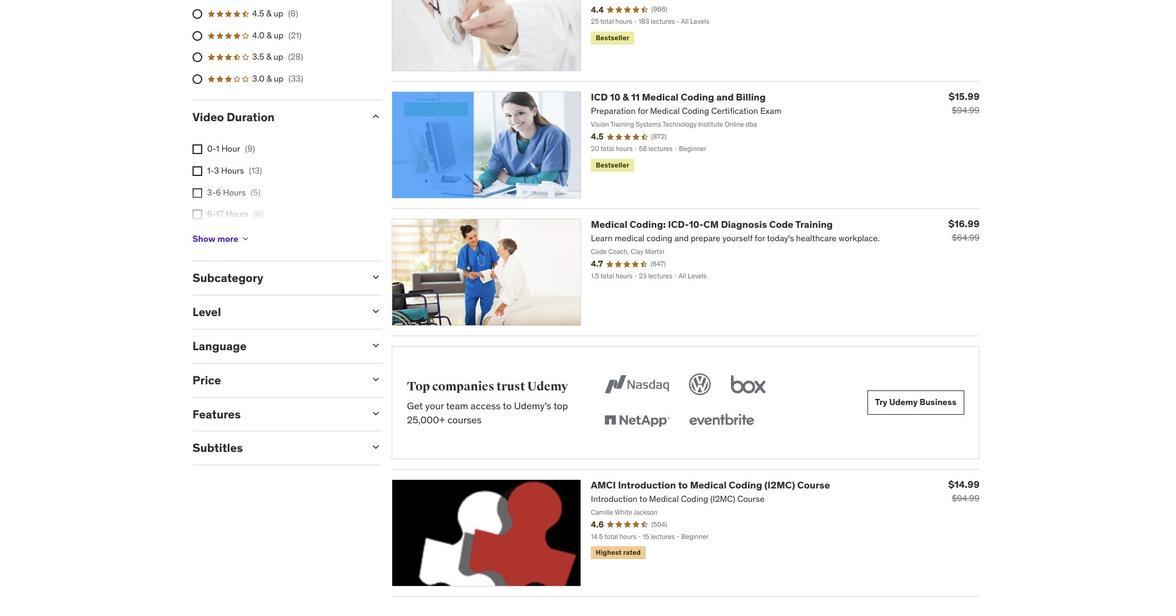 Task type: locate. For each thing, give the bounding box(es) containing it.
subcategory
[[193, 271, 263, 285]]

& for 3.5
[[266, 51, 272, 62]]

$94.99 inside $15.99 $94.99
[[952, 105, 980, 116]]

& for 3.0
[[267, 73, 272, 84]]

3
[[214, 165, 219, 176]]

1 small image from the top
[[370, 271, 382, 284]]

1 horizontal spatial to
[[679, 479, 688, 491]]

small image for level
[[370, 305, 382, 318]]

icd
[[591, 91, 608, 103]]

$16.99 $64.99
[[949, 218, 980, 243]]

1 vertical spatial $94.99
[[952, 493, 980, 504]]

to right introduction
[[679, 479, 688, 491]]

hours
[[221, 165, 244, 176], [223, 187, 246, 198], [226, 209, 249, 219], [223, 230, 245, 241]]

3.0 & up (33)
[[252, 73, 303, 84]]

hours right 17
[[226, 209, 249, 219]]

(33)
[[289, 73, 303, 84]]

0 horizontal spatial udemy
[[528, 379, 568, 394]]

2 vertical spatial small image
[[370, 373, 382, 386]]

video duration button
[[193, 109, 360, 124]]

access
[[471, 400, 501, 412]]

xsmall image
[[193, 145, 202, 154], [193, 166, 202, 176], [193, 188, 202, 198], [193, 210, 202, 219], [241, 234, 251, 244]]

up for 4.5 & up
[[274, 8, 283, 19]]

& right 4.0
[[267, 30, 272, 41]]

get
[[407, 400, 423, 412]]

1 vertical spatial medical
[[591, 218, 628, 230]]

up left '(8)' at the left top of the page
[[274, 8, 283, 19]]

(21)
[[289, 30, 302, 41]]

(13)
[[249, 165, 262, 176]]

1-
[[207, 165, 214, 176]]

0 horizontal spatial to
[[503, 400, 512, 412]]

1
[[216, 143, 219, 154]]

try
[[876, 397, 888, 408]]

coding left 'and'
[[681, 91, 715, 103]]

25,000+
[[407, 414, 445, 426]]

up left (28) at the top left of the page
[[274, 51, 283, 62]]

& right 3.0 in the left top of the page
[[267, 73, 272, 84]]

$94.99 down $14.99
[[952, 493, 980, 504]]

1 horizontal spatial udemy
[[890, 397, 918, 408]]

(8)
[[288, 8, 298, 19]]

billing
[[736, 91, 766, 103]]

&
[[266, 8, 272, 19], [267, 30, 272, 41], [266, 51, 272, 62], [267, 73, 272, 84], [623, 91, 629, 103]]

course
[[798, 479, 830, 491]]

hours for 1-3 hours
[[221, 165, 244, 176]]

2 small image from the top
[[370, 339, 382, 352]]

$94.99 for $14.99
[[952, 493, 980, 504]]

training
[[796, 218, 833, 230]]

show
[[193, 233, 215, 244]]

udemy right try
[[890, 397, 918, 408]]

udemy
[[528, 379, 568, 394], [890, 397, 918, 408]]

subtitles button
[[193, 441, 360, 455]]

more
[[217, 233, 238, 244]]

try udemy business
[[876, 397, 957, 408]]

4.5
[[252, 8, 264, 19]]

1 up from the top
[[274, 8, 283, 19]]

amci
[[591, 479, 616, 491]]

up left '(21)'
[[274, 30, 284, 41]]

small image for features
[[370, 407, 382, 420]]

xsmall image right more
[[241, 234, 251, 244]]

2 up from the top
[[274, 30, 284, 41]]

top
[[407, 379, 430, 394]]

up for 3.0 & up
[[274, 73, 284, 84]]

$94.99
[[952, 105, 980, 116], [952, 493, 980, 504]]

3 up from the top
[[274, 51, 283, 62]]

$16.99
[[949, 218, 980, 230]]

1 vertical spatial to
[[679, 479, 688, 491]]

$15.99 $94.99
[[949, 90, 980, 116]]

2 small image from the top
[[370, 305, 382, 318]]

& right 3.5
[[266, 51, 272, 62]]

volkswagen image
[[687, 371, 714, 398]]

netapp image
[[602, 408, 672, 434]]

xsmall image for 3-
[[193, 188, 202, 198]]

17+ hours
[[207, 230, 245, 241]]

0 vertical spatial medical
[[642, 91, 679, 103]]

2 $94.99 from the top
[[952, 493, 980, 504]]

medical coding: icd-10-cm diagnosis code training
[[591, 218, 833, 230]]

small image for price
[[370, 373, 382, 386]]

3 small image from the top
[[370, 407, 382, 420]]

coding
[[681, 91, 715, 103], [729, 479, 763, 491]]

xsmall image inside 'show more' button
[[241, 234, 251, 244]]

coding left (i2mc)
[[729, 479, 763, 491]]

to
[[503, 400, 512, 412], [679, 479, 688, 491]]

1 vertical spatial small image
[[370, 339, 382, 352]]

hours right 17+
[[223, 230, 245, 241]]

small image for video duration
[[370, 110, 382, 122]]

1-3 hours (13)
[[207, 165, 262, 176]]

medical
[[642, 91, 679, 103], [591, 218, 628, 230], [690, 479, 727, 491]]

2 horizontal spatial medical
[[690, 479, 727, 491]]

0 vertical spatial coding
[[681, 91, 715, 103]]

hours right 3
[[221, 165, 244, 176]]

up left (33)
[[274, 73, 284, 84]]

1 $94.99 from the top
[[952, 105, 980, 116]]

1 horizontal spatial coding
[[729, 479, 763, 491]]

up for 3.5 & up
[[274, 51, 283, 62]]

0 vertical spatial $94.99
[[952, 105, 980, 116]]

xsmall image left 1-
[[193, 166, 202, 176]]

and
[[717, 91, 734, 103]]

11
[[631, 91, 640, 103]]

$94.99 inside $14.99 $94.99
[[952, 493, 980, 504]]

xsmall image left "3-"
[[193, 188, 202, 198]]

subcategory button
[[193, 271, 360, 285]]

0 horizontal spatial medical
[[591, 218, 628, 230]]

3 small image from the top
[[370, 373, 382, 386]]

to down 'trust'
[[503, 400, 512, 412]]

hours right 6
[[223, 187, 246, 198]]

eventbrite image
[[687, 408, 757, 434]]

4 up from the top
[[274, 73, 284, 84]]

xsmall image left 0-
[[193, 145, 202, 154]]

top
[[554, 400, 568, 412]]

(9)
[[245, 143, 255, 154]]

xsmall image left 6-
[[193, 210, 202, 219]]

0-
[[207, 143, 216, 154]]

team
[[446, 400, 468, 412]]

up
[[274, 8, 283, 19], [274, 30, 284, 41], [274, 51, 283, 62], [274, 73, 284, 84]]

udemy up "top"
[[528, 379, 568, 394]]

small image
[[370, 110, 382, 122], [370, 339, 382, 352], [370, 373, 382, 386]]

17
[[216, 209, 224, 219]]

cm
[[704, 218, 719, 230]]

1 vertical spatial udemy
[[890, 397, 918, 408]]

4 small image from the top
[[370, 441, 382, 454]]

$94.99 down $15.99
[[952, 105, 980, 116]]

0 vertical spatial small image
[[370, 110, 382, 122]]

0 vertical spatial to
[[503, 400, 512, 412]]

& right 4.5
[[266, 8, 272, 19]]

small image
[[370, 271, 382, 284], [370, 305, 382, 318], [370, 407, 382, 420], [370, 441, 382, 454]]

& for 4.0
[[267, 30, 272, 41]]

$14.99
[[949, 478, 980, 491]]

medical coding: icd-10-cm diagnosis code training link
[[591, 218, 833, 230]]

price button
[[193, 373, 360, 387]]

0 vertical spatial udemy
[[528, 379, 568, 394]]

box image
[[728, 371, 769, 398]]

2 vertical spatial medical
[[690, 479, 727, 491]]

1 small image from the top
[[370, 110, 382, 122]]

your
[[425, 400, 444, 412]]



Task type: vqa. For each thing, say whether or not it's contained in the screenshot.


Task type: describe. For each thing, give the bounding box(es) containing it.
(28)
[[288, 51, 303, 62]]

coding:
[[630, 218, 666, 230]]

6-
[[207, 209, 216, 219]]

to inside top companies trust udemy get your team access to udemy's top 25,000+ courses
[[503, 400, 512, 412]]

courses
[[448, 414, 482, 426]]

icd 10 & 11 medical coding and billing
[[591, 91, 766, 103]]

companies
[[432, 379, 494, 394]]

udemy's
[[514, 400, 552, 412]]

1 vertical spatial coding
[[729, 479, 763, 491]]

3.5 & up (28)
[[252, 51, 303, 62]]

0 horizontal spatial coding
[[681, 91, 715, 103]]

& left 11
[[623, 91, 629, 103]]

xsmall image for 1-
[[193, 166, 202, 176]]

$15.99
[[949, 90, 980, 103]]

3.5
[[252, 51, 264, 62]]

4.0 & up (21)
[[252, 30, 302, 41]]

10-
[[689, 218, 704, 230]]

4.0
[[252, 30, 265, 41]]

$94.99 for $15.99
[[952, 105, 980, 116]]

icd-
[[668, 218, 689, 230]]

business
[[920, 397, 957, 408]]

try udemy business link
[[868, 391, 965, 415]]

language
[[193, 339, 247, 353]]

code
[[770, 218, 794, 230]]

0-1 hour (9)
[[207, 143, 255, 154]]

introduction
[[618, 479, 676, 491]]

amci introduction to medical coding (i2mc) course
[[591, 479, 830, 491]]

udemy inside top companies trust udemy get your team access to udemy's top 25,000+ courses
[[528, 379, 568, 394]]

hours for 3-6 hours
[[223, 187, 246, 198]]

& for 4.5
[[266, 8, 272, 19]]

1 horizontal spatial medical
[[642, 91, 679, 103]]

trust
[[497, 379, 525, 394]]

$64.99
[[952, 232, 980, 243]]

up for 4.0 & up
[[274, 30, 284, 41]]

show more button
[[193, 227, 251, 251]]

17+
[[207, 230, 221, 241]]

nasdaq image
[[602, 371, 672, 398]]

(i2mc)
[[765, 479, 795, 491]]

6
[[216, 187, 221, 198]]

6-17 hours (6)
[[207, 209, 264, 219]]

amci introduction to medical coding (i2mc) course link
[[591, 479, 830, 491]]

small image for subtitles
[[370, 441, 382, 454]]

show more
[[193, 233, 238, 244]]

hours for 6-17 hours
[[226, 209, 249, 219]]

diagnosis
[[721, 218, 767, 230]]

$14.99 $94.99
[[949, 478, 980, 504]]

features button
[[193, 407, 360, 421]]

subtitles
[[193, 441, 243, 455]]

video
[[193, 109, 224, 124]]

4.5 & up (8)
[[252, 8, 298, 19]]

3-
[[207, 187, 216, 198]]

level
[[193, 305, 221, 319]]

(5)
[[251, 187, 261, 198]]

features
[[193, 407, 241, 421]]

hour
[[221, 143, 240, 154]]

small image for subcategory
[[370, 271, 382, 284]]

10
[[610, 91, 621, 103]]

3.0
[[252, 73, 265, 84]]

icd 10 & 11 medical coding and billing link
[[591, 91, 766, 103]]

small image for language
[[370, 339, 382, 352]]

video duration
[[193, 109, 275, 124]]

language button
[[193, 339, 360, 353]]

xsmall image for 0-
[[193, 145, 202, 154]]

xsmall image for 6-
[[193, 210, 202, 219]]

3-6 hours (5)
[[207, 187, 261, 198]]

top companies trust udemy get your team access to udemy's top 25,000+ courses
[[407, 379, 568, 426]]

(6)
[[254, 209, 264, 219]]

price
[[193, 373, 221, 387]]

duration
[[227, 109, 275, 124]]

level button
[[193, 305, 360, 319]]



